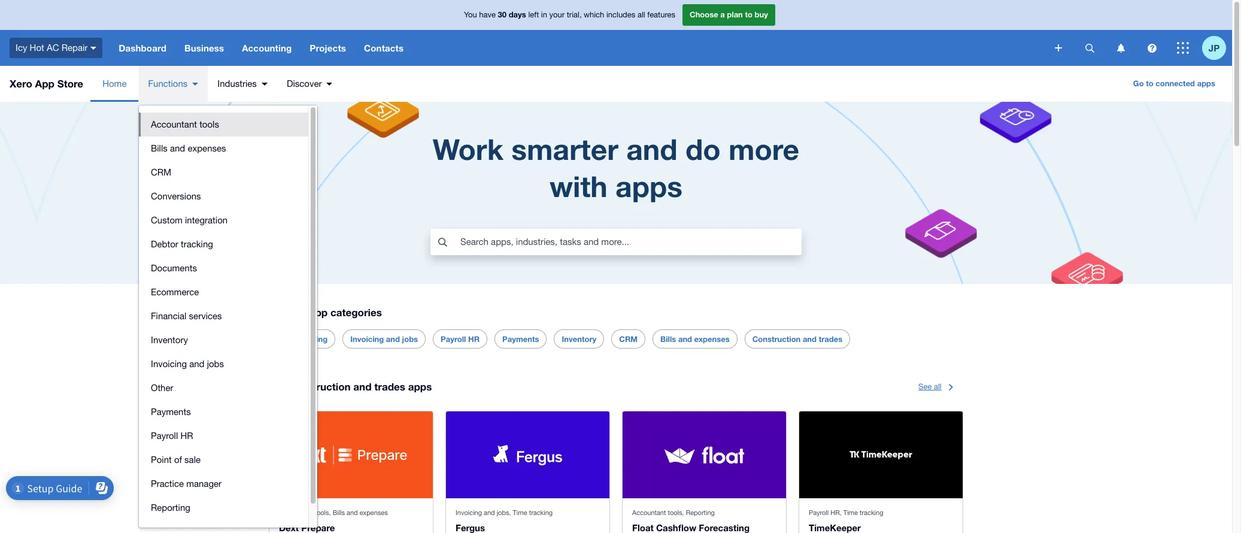Task type: locate. For each thing, give the bounding box(es) containing it.
1 horizontal spatial payroll
[[441, 334, 466, 344]]

0 vertical spatial all
[[638, 10, 645, 19]]

invoicing and jobs inside the 'invoicing and jobs' 'button'
[[151, 359, 224, 369]]

custom integration
[[151, 215, 228, 225]]

accounting button
[[233, 30, 301, 66]]

in
[[541, 10, 547, 19]]

0 vertical spatial payroll hr
[[441, 334, 480, 344]]

payroll hr button
[[441, 330, 480, 348], [139, 424, 308, 448]]

connected
[[1156, 78, 1195, 88]]

practice manager
[[151, 479, 222, 489]]

all inside you have 30 days left in your trial, which includes all features
[[638, 10, 645, 19]]

reporting up float cashflow forecasting link
[[686, 509, 715, 517]]

conversions button
[[139, 184, 308, 208]]

1 vertical spatial all
[[934, 382, 942, 391]]

payments
[[503, 334, 539, 344], [151, 407, 191, 417]]

expenses
[[188, 143, 226, 153], [694, 334, 730, 344], [360, 509, 388, 517]]

svg image
[[1177, 42, 1189, 54], [1117, 43, 1125, 52], [1148, 43, 1157, 52], [1055, 44, 1062, 52]]

0 horizontal spatial invoicing and jobs
[[151, 359, 224, 369]]

expenses inside accountant tools, bills and expenses dext prepare
[[360, 509, 388, 517]]

accountant up dext
[[279, 509, 313, 517]]

other
[[151, 383, 173, 393]]

1 vertical spatial to
[[1146, 78, 1154, 88]]

1 horizontal spatial invoicing and jobs
[[350, 334, 418, 344]]

0 horizontal spatial payroll hr
[[151, 431, 193, 441]]

tracking right "hr,"
[[860, 509, 884, 517]]

2 tools, from the left
[[668, 509, 684, 517]]

2 horizontal spatial accountant
[[632, 509, 666, 517]]

to right go
[[1146, 78, 1154, 88]]

menu
[[91, 66, 342, 102]]

0 vertical spatial invoicing and jobs button
[[350, 330, 418, 348]]

1 vertical spatial expenses
[[694, 334, 730, 344]]

2 horizontal spatial invoicing
[[456, 509, 482, 517]]

0 horizontal spatial bills and expenses
[[151, 143, 226, 153]]

to
[[745, 10, 753, 19], [1146, 78, 1154, 88]]

and inside accountant tools, bills and expenses dext prepare
[[347, 509, 358, 517]]

2 vertical spatial invoicing
[[456, 509, 482, 517]]

0 horizontal spatial inventory
[[151, 335, 188, 345]]

all right see on the right bottom of the page
[[934, 382, 942, 391]]

practice manager button
[[139, 472, 308, 496]]

1 horizontal spatial expenses
[[360, 509, 388, 517]]

documents button
[[139, 256, 308, 280]]

expenses for top the bills and expenses button
[[188, 143, 226, 153]]

accountant inside accountant tools, bills and expenses dext prepare
[[279, 509, 313, 517]]

bills and expenses for the bottom the bills and expenses button
[[661, 334, 730, 344]]

includes
[[607, 10, 636, 19]]

1 horizontal spatial bills
[[333, 509, 345, 517]]

point
[[151, 455, 172, 465]]

accountant for dext prepare
[[279, 509, 313, 517]]

accountant left tools
[[151, 119, 197, 129]]

crm inside button
[[151, 167, 171, 177]]

0 vertical spatial crm button
[[139, 161, 308, 184]]

bills inside accountant tools, bills and expenses dext prepare
[[333, 509, 345, 517]]

work smarter and do more with apps
[[433, 132, 800, 203]]

0 horizontal spatial payments
[[151, 407, 191, 417]]

1 horizontal spatial accountant
[[279, 509, 313, 517]]

bills and expenses for top the bills and expenses button
[[151, 143, 226, 153]]

1 horizontal spatial hr
[[468, 334, 480, 344]]

1 horizontal spatial jobs
[[402, 334, 418, 344]]

tracking inside time tracking button
[[297, 334, 328, 344]]

fergus
[[456, 522, 485, 533]]

tracking inside invoicing and jobs, time tracking fergus
[[529, 509, 553, 517]]

see all
[[919, 382, 942, 391]]

invoicing and jobs down categories
[[350, 334, 418, 344]]

2 horizontal spatial bills
[[661, 334, 676, 344]]

1 horizontal spatial payments button
[[503, 330, 539, 348]]

2 horizontal spatial expenses
[[694, 334, 730, 344]]

tools, inside accountant tools, bills and expenses dext prepare
[[315, 509, 331, 517]]

0 vertical spatial payroll hr button
[[441, 330, 480, 348]]

invoicing and jobs button down financial services button
[[139, 352, 308, 376]]

accountant
[[151, 119, 197, 129], [279, 509, 313, 517], [632, 509, 666, 517]]

industries button
[[208, 66, 277, 102]]

banner
[[0, 0, 1233, 66]]

0 horizontal spatial jobs
[[207, 359, 224, 369]]

navigation
[[110, 30, 1047, 66]]

tools, inside accountant tools, reporting float cashflow forecasting
[[668, 509, 684, 517]]

tools, up prepare
[[315, 509, 331, 517]]

invoicing and jobs button down categories
[[350, 330, 418, 348]]

1 tools, from the left
[[315, 509, 331, 517]]

1 horizontal spatial apps
[[616, 169, 683, 203]]

0 horizontal spatial invoicing and jobs button
[[139, 352, 308, 376]]

1 horizontal spatial payments
[[503, 334, 539, 344]]

0 horizontal spatial apps
[[408, 380, 432, 393]]

tracking inside payroll hr, time tracking timekeeper
[[860, 509, 884, 517]]

projects button
[[301, 30, 355, 66]]

industries
[[218, 78, 257, 89]]

0 horizontal spatial bills and expenses button
[[139, 137, 308, 161]]

0 vertical spatial bills and expenses
[[151, 143, 226, 153]]

1 vertical spatial invoicing and jobs
[[151, 359, 224, 369]]

list box
[[139, 105, 308, 533]]

2 vertical spatial apps
[[408, 380, 432, 393]]

go to connected apps
[[1134, 78, 1216, 88]]

you have 30 days left in your trial, which includes all features
[[464, 10, 676, 19]]

0 horizontal spatial tools,
[[315, 509, 331, 517]]

0 horizontal spatial all
[[638, 10, 645, 19]]

time down popular on the left bottom of the page
[[277, 334, 295, 344]]

2 vertical spatial bills
[[333, 509, 345, 517]]

to left buy
[[745, 10, 753, 19]]

0 vertical spatial jobs
[[402, 334, 418, 344]]

tracking down 'custom integration'
[[181, 239, 213, 249]]

2 horizontal spatial apps
[[1198, 78, 1216, 88]]

bills and expenses inside button
[[151, 143, 226, 153]]

0 vertical spatial expenses
[[188, 143, 226, 153]]

float cashflow forecasting app logo image
[[663, 445, 746, 465]]

invoicing and jobs
[[350, 334, 418, 344], [151, 359, 224, 369]]

accountant inside accountant tools, reporting float cashflow forecasting
[[632, 509, 666, 517]]

1 vertical spatial bills and expenses
[[661, 334, 730, 344]]

0 horizontal spatial trades
[[374, 380, 405, 393]]

0 horizontal spatial inventory button
[[139, 328, 308, 352]]

svg image
[[1085, 43, 1094, 52], [91, 47, 97, 50]]

0 horizontal spatial expenses
[[188, 143, 226, 153]]

reporting inside accountant tools, reporting float cashflow forecasting
[[686, 509, 715, 517]]

go
[[1134, 78, 1144, 88]]

documents
[[151, 263, 197, 273]]

accountant inside button
[[151, 119, 197, 129]]

invoicing and jobs button
[[350, 330, 418, 348], [139, 352, 308, 376]]

time tracking button
[[277, 330, 328, 348]]

1 horizontal spatial time
[[513, 509, 527, 517]]

1 horizontal spatial svg image
[[1085, 43, 1094, 52]]

2 horizontal spatial time
[[844, 509, 858, 517]]

navigation containing dashboard
[[110, 30, 1047, 66]]

accountant tools button
[[139, 113, 308, 137]]

invoicing down categories
[[350, 334, 384, 344]]

0 horizontal spatial payroll hr button
[[139, 424, 308, 448]]

invoicing up the fergus at left
[[456, 509, 482, 517]]

1 horizontal spatial invoicing and jobs button
[[350, 330, 418, 348]]

your
[[550, 10, 565, 19]]

0 vertical spatial to
[[745, 10, 753, 19]]

trades
[[819, 334, 843, 344], [374, 380, 405, 393]]

1 vertical spatial payroll hr
[[151, 431, 193, 441]]

time right jobs,
[[513, 509, 527, 517]]

timekeeper app logo image
[[844, 445, 918, 465]]

discover
[[287, 78, 322, 89]]

a
[[721, 10, 725, 19]]

payroll hr
[[441, 334, 480, 344], [151, 431, 193, 441]]

0 vertical spatial payroll
[[441, 334, 466, 344]]

tools, up cashflow
[[668, 509, 684, 517]]

0 horizontal spatial reporting
[[151, 502, 190, 513]]

hot
[[30, 42, 44, 53]]

debtor tracking
[[151, 239, 213, 249]]

fergus link
[[456, 522, 485, 533]]

you
[[464, 10, 477, 19]]

hr
[[468, 334, 480, 344], [181, 431, 193, 441]]

group
[[139, 105, 317, 533]]

0 vertical spatial bills and expenses button
[[139, 137, 308, 161]]

debtor
[[151, 239, 178, 249]]

1 vertical spatial hr
[[181, 431, 193, 441]]

construction
[[753, 334, 801, 344]]

more
[[729, 132, 800, 166]]

0 vertical spatial trades
[[819, 334, 843, 344]]

1 horizontal spatial crm button
[[619, 330, 638, 348]]

1 vertical spatial crm button
[[619, 330, 638, 348]]

popular app categories
[[269, 306, 382, 319]]

1 horizontal spatial crm
[[619, 334, 638, 344]]

1 vertical spatial trades
[[374, 380, 405, 393]]

time
[[277, 334, 295, 344], [513, 509, 527, 517], [844, 509, 858, 517]]

invoicing and jobs, time tracking fergus
[[456, 509, 553, 533]]

bills and expenses
[[151, 143, 226, 153], [661, 334, 730, 344]]

1 horizontal spatial tools,
[[668, 509, 684, 517]]

1 horizontal spatial to
[[1146, 78, 1154, 88]]

invoicing up the other
[[151, 359, 187, 369]]

and inside invoicing and jobs, time tracking fergus
[[484, 509, 495, 517]]

2 horizontal spatial payroll
[[809, 509, 829, 517]]

go to connected apps link
[[1126, 74, 1223, 93]]

0 vertical spatial bills
[[151, 143, 168, 153]]

1 horizontal spatial bills and expenses button
[[661, 330, 730, 348]]

reporting down practice
[[151, 502, 190, 513]]

tracking right jobs,
[[529, 509, 553, 517]]

icy hot ac repair button
[[0, 30, 110, 66]]

1 vertical spatial payroll hr button
[[139, 424, 308, 448]]

invoicing and jobs up the other
[[151, 359, 224, 369]]

0 horizontal spatial time
[[277, 334, 295, 344]]

2 vertical spatial payroll
[[809, 509, 829, 517]]

1 horizontal spatial reporting
[[686, 509, 715, 517]]

1 vertical spatial jobs
[[207, 359, 224, 369]]

services
[[189, 311, 222, 321]]

inventory button
[[139, 328, 308, 352], [562, 330, 597, 348]]

1 horizontal spatial bills and expenses
[[661, 334, 730, 344]]

accountant up 'float'
[[632, 509, 666, 517]]

custom integration button
[[139, 208, 308, 232]]

tracking down app
[[297, 334, 328, 344]]

1 horizontal spatial trades
[[819, 334, 843, 344]]

1 vertical spatial bills and expenses button
[[661, 330, 730, 348]]

1 vertical spatial payroll
[[151, 431, 178, 441]]

payroll hr button inside group
[[139, 424, 308, 448]]

1 vertical spatial invoicing and jobs button
[[139, 352, 308, 376]]

jp
[[1209, 42, 1220, 53]]

all
[[638, 10, 645, 19], [934, 382, 942, 391]]

which
[[584, 10, 604, 19]]

trial,
[[567, 10, 582, 19]]

and
[[627, 132, 678, 166], [170, 143, 185, 153], [386, 334, 400, 344], [678, 334, 692, 344], [803, 334, 817, 344], [189, 359, 205, 369], [354, 380, 372, 393], [347, 509, 358, 517], [484, 509, 495, 517]]

0 vertical spatial crm
[[151, 167, 171, 177]]

all left features
[[638, 10, 645, 19]]

0 horizontal spatial payroll
[[151, 431, 178, 441]]

icy
[[16, 42, 27, 53]]

1 vertical spatial payments button
[[139, 400, 308, 424]]

30
[[498, 10, 507, 19]]

1 vertical spatial apps
[[616, 169, 683, 203]]

plan
[[727, 10, 743, 19]]

functions button
[[139, 66, 208, 102]]

days
[[509, 10, 526, 19]]

left
[[528, 10, 539, 19]]

0 vertical spatial payments
[[503, 334, 539, 344]]

dext
[[279, 522, 299, 533]]

1 vertical spatial invoicing
[[151, 359, 187, 369]]

0 horizontal spatial accountant
[[151, 119, 197, 129]]

dext prepare logo image
[[294, 445, 408, 465]]

2 vertical spatial expenses
[[360, 509, 388, 517]]

buy
[[755, 10, 768, 19]]

0 horizontal spatial to
[[745, 10, 753, 19]]

financial services button
[[139, 304, 308, 328]]

1 horizontal spatial all
[[934, 382, 942, 391]]

0 horizontal spatial hr
[[181, 431, 193, 441]]

time right "hr,"
[[844, 509, 858, 517]]



Task type: describe. For each thing, give the bounding box(es) containing it.
and inside 'button'
[[803, 334, 817, 344]]

tracking inside the debtor tracking button
[[181, 239, 213, 249]]

hr,
[[831, 509, 842, 517]]

0 vertical spatial apps
[[1198, 78, 1216, 88]]

categories
[[331, 306, 382, 319]]

1 horizontal spatial invoicing
[[350, 334, 384, 344]]

tools, for float
[[668, 509, 684, 517]]

1 vertical spatial payments
[[151, 407, 191, 417]]

Search apps, industries, tasks and more... field
[[459, 231, 801, 253]]

accountant for float cashflow forecasting
[[632, 509, 666, 517]]

choose
[[690, 10, 718, 19]]

time inside invoicing and jobs, time tracking fergus
[[513, 509, 527, 517]]

accountant tools
[[151, 119, 219, 129]]

1 horizontal spatial payroll hr
[[441, 334, 480, 344]]

business button
[[175, 30, 233, 66]]

jp button
[[1203, 30, 1233, 66]]

expenses for the bottom the bills and expenses button
[[694, 334, 730, 344]]

1 vertical spatial bills
[[661, 334, 676, 344]]

0 horizontal spatial payments button
[[139, 400, 308, 424]]

discover button
[[277, 66, 342, 102]]

app
[[309, 306, 328, 319]]

tools, for and
[[315, 509, 331, 517]]

ac
[[47, 42, 59, 53]]

accounting
[[242, 43, 292, 53]]

float
[[632, 522, 654, 533]]

construction and trades button
[[753, 330, 843, 348]]

dext prepare link
[[279, 522, 335, 533]]

1 horizontal spatial payroll hr button
[[441, 330, 480, 348]]

0 horizontal spatial bills
[[151, 143, 168, 153]]

cashflow
[[656, 522, 697, 533]]

icy hot ac repair
[[16, 42, 88, 53]]

0 horizontal spatial crm button
[[139, 161, 308, 184]]

jobs,
[[497, 509, 511, 517]]

payroll hr, time tracking timekeeper
[[809, 509, 884, 533]]

construction
[[289, 380, 351, 393]]

time tracking
[[277, 334, 328, 344]]

to inside banner
[[745, 10, 753, 19]]

payroll inside payroll hr, time tracking timekeeper
[[809, 509, 829, 517]]

time inside button
[[277, 334, 295, 344]]

repair
[[61, 42, 88, 53]]

navigation inside banner
[[110, 30, 1047, 66]]

dashboard link
[[110, 30, 175, 66]]

work
[[433, 132, 504, 166]]

smarter
[[512, 132, 619, 166]]

invoicing and jobs for the 'invoicing and jobs' 'button' to the bottom
[[151, 359, 224, 369]]

custom
[[151, 215, 183, 225]]

conversions
[[151, 191, 201, 201]]

accountant tools, bills and expenses dext prepare
[[279, 509, 388, 533]]

have
[[479, 10, 496, 19]]

point of sale button
[[139, 448, 308, 472]]

functions
[[148, 78, 188, 89]]

tools
[[200, 119, 219, 129]]

crm for the bottom crm button
[[619, 334, 638, 344]]

invoicing and jobs for rightmost the 'invoicing and jobs' 'button'
[[350, 334, 418, 344]]

ecommerce button
[[139, 280, 308, 304]]

see
[[919, 382, 932, 391]]

reporting button
[[139, 496, 308, 520]]

trades inside 'button'
[[819, 334, 843, 344]]

with
[[550, 169, 608, 203]]

home
[[102, 78, 127, 89]]

menu containing home
[[91, 66, 342, 102]]

other button
[[139, 376, 308, 400]]

choose a plan to buy
[[690, 10, 768, 19]]

accountant tools, reporting float cashflow forecasting
[[632, 509, 750, 533]]

Work smarter and do more with apps search field
[[0, 102, 1233, 284]]

0 horizontal spatial invoicing
[[151, 359, 187, 369]]

xero
[[10, 77, 32, 90]]

dashboard
[[119, 43, 166, 53]]

crm for crm button to the left
[[151, 167, 171, 177]]

list box containing accountant tools
[[139, 105, 308, 533]]

do
[[686, 132, 721, 166]]

top
[[269, 380, 286, 393]]

xero app store
[[10, 77, 83, 90]]

projects
[[310, 43, 346, 53]]

integration
[[185, 215, 228, 225]]

hr inside group
[[181, 431, 193, 441]]

svg image inside icy hot ac repair popup button
[[91, 47, 97, 50]]

0 vertical spatial hr
[[468, 334, 480, 344]]

ecommerce
[[151, 287, 199, 297]]

and inside work smarter and do more with apps
[[627, 132, 678, 166]]

apps inside work smarter and do more with apps
[[616, 169, 683, 203]]

0 vertical spatial payments button
[[503, 330, 539, 348]]

see all link
[[919, 377, 964, 397]]

1 horizontal spatial inventory
[[562, 334, 597, 344]]

manager
[[186, 479, 222, 489]]

all inside see all link
[[934, 382, 942, 391]]

banner containing jp
[[0, 0, 1233, 66]]

features
[[648, 10, 676, 19]]

sale
[[185, 455, 201, 465]]

fergus app logo image
[[493, 445, 562, 465]]

popular
[[269, 306, 307, 319]]

float cashflow forecasting link
[[632, 522, 750, 533]]

time inside payroll hr, time tracking timekeeper
[[844, 509, 858, 517]]

app
[[35, 77, 54, 90]]

practice
[[151, 479, 184, 489]]

home button
[[91, 66, 139, 102]]

1 horizontal spatial inventory button
[[562, 330, 597, 348]]

invoicing inside invoicing and jobs, time tracking fergus
[[456, 509, 482, 517]]

forecasting
[[699, 522, 750, 533]]

contacts button
[[355, 30, 413, 66]]

debtor tracking button
[[139, 232, 308, 256]]

prepare
[[301, 522, 335, 533]]

timekeeper
[[809, 522, 861, 533]]

of
[[174, 455, 182, 465]]

point of sale
[[151, 455, 201, 465]]

group containing accountant tools
[[139, 105, 317, 533]]

top construction and trades apps
[[269, 380, 432, 393]]

financial services
[[151, 311, 222, 321]]

reporting inside button
[[151, 502, 190, 513]]



Task type: vqa. For each thing, say whether or not it's contained in the screenshot.
Documents button
yes



